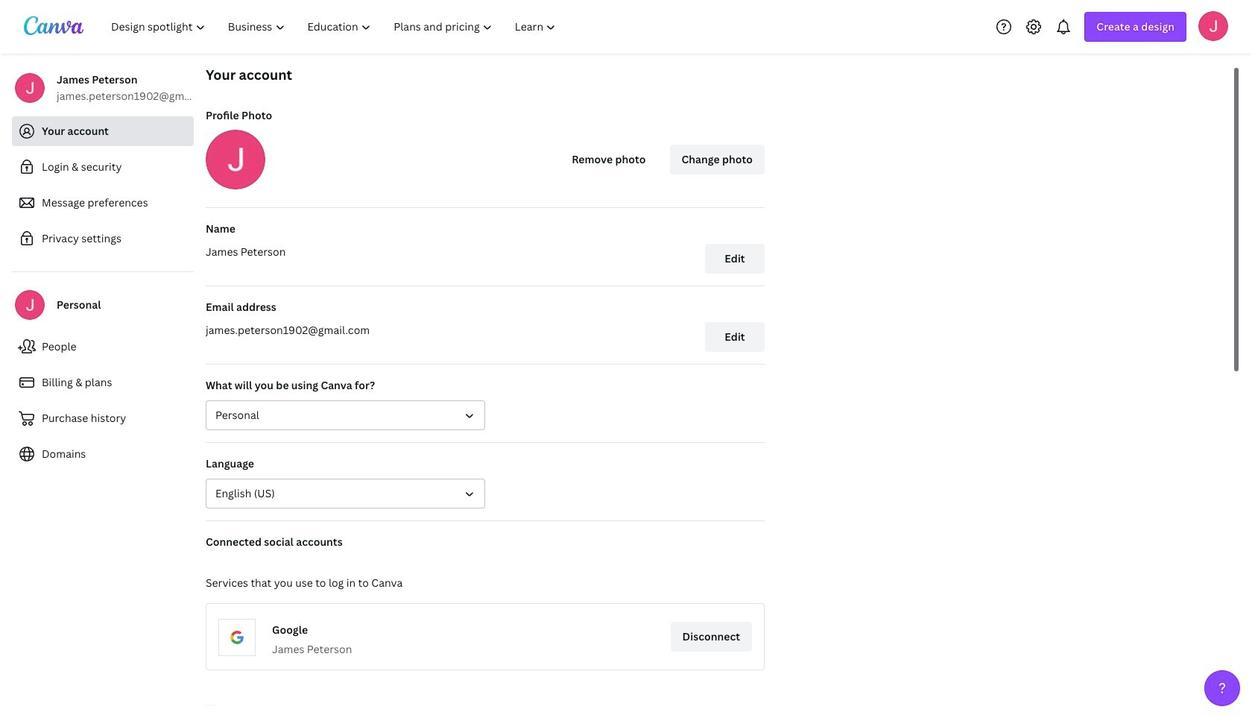 Task type: describe. For each thing, give the bounding box(es) containing it.
james peterson image
[[1199, 11, 1229, 41]]

top level navigation element
[[101, 12, 569, 42]]



Task type: locate. For each thing, give the bounding box(es) containing it.
None button
[[206, 400, 485, 430]]

Language: English (US) button
[[206, 479, 485, 509]]



Task type: vqa. For each thing, say whether or not it's contained in the screenshot.
Language: English (US) button
yes



